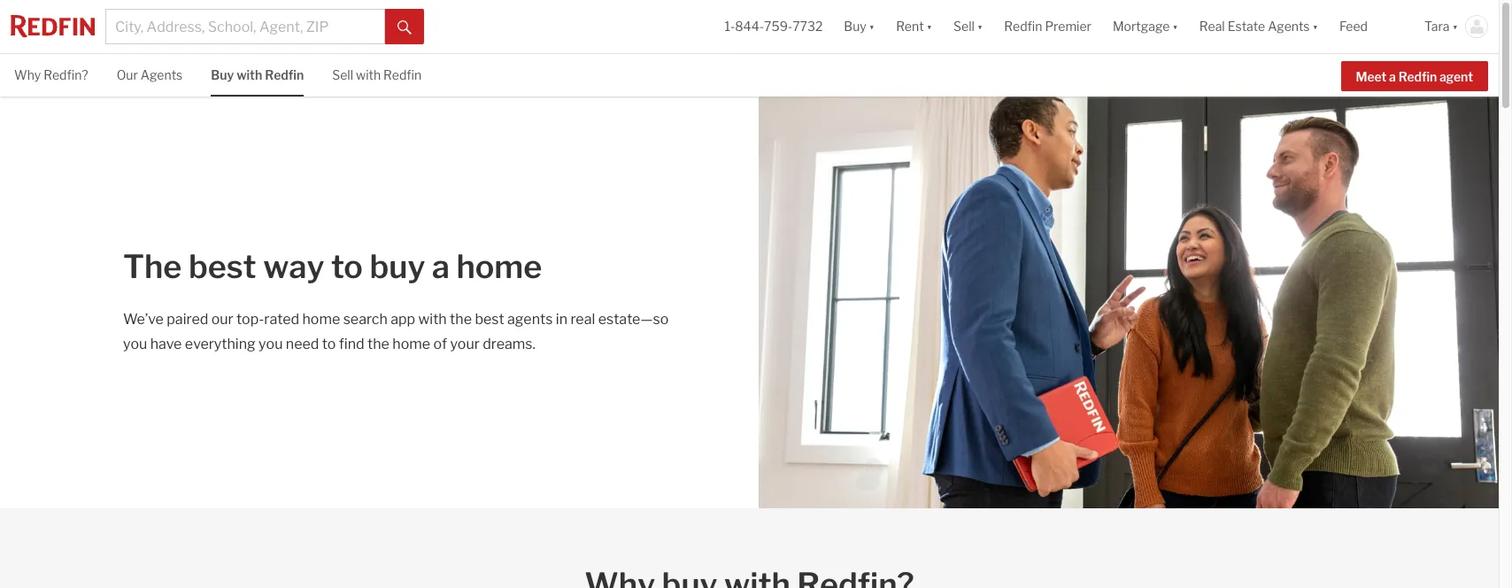Task type: locate. For each thing, give the bounding box(es) containing it.
1 horizontal spatial agents
[[1269, 19, 1311, 34]]

redfin down the city, address, school, agent, zip "search field"
[[265, 67, 304, 82]]

0 horizontal spatial agents
[[141, 67, 183, 82]]

real
[[571, 311, 595, 328]]

▾ right "rent"
[[927, 19, 933, 34]]

1 vertical spatial home
[[302, 311, 340, 328]]

redfin inside button
[[1399, 69, 1438, 84]]

0 horizontal spatial buy
[[211, 67, 234, 82]]

1 vertical spatial a
[[432, 247, 450, 286]]

1 vertical spatial buy
[[211, 67, 234, 82]]

rent ▾ button
[[886, 0, 943, 53]]

0 horizontal spatial a
[[432, 247, 450, 286]]

best up our
[[189, 247, 257, 286]]

meet a redfin agent
[[1357, 69, 1474, 84]]

0 horizontal spatial home
[[302, 311, 340, 328]]

redfin premier
[[1005, 19, 1092, 34]]

submit search image
[[398, 20, 412, 34]]

a
[[1390, 69, 1397, 84], [432, 247, 450, 286]]

0 vertical spatial buy
[[844, 19, 867, 34]]

redfin inside 'button'
[[1005, 19, 1043, 34]]

to left find
[[322, 336, 336, 353]]

mortgage ▾
[[1113, 19, 1179, 34]]

agents right our
[[141, 67, 183, 82]]

sell ▾
[[954, 19, 983, 34]]

redfin left agent
[[1399, 69, 1438, 84]]

0 horizontal spatial the
[[368, 336, 390, 353]]

sell with redfin link
[[332, 54, 422, 94]]

6 ▾ from the left
[[1453, 19, 1459, 34]]

a right meet
[[1390, 69, 1397, 84]]

1 horizontal spatial sell
[[954, 19, 975, 34]]

home
[[457, 247, 542, 286], [302, 311, 340, 328], [393, 336, 431, 353]]

you
[[123, 336, 147, 353], [259, 336, 283, 353]]

buy inside 'buy with redfin' link
[[211, 67, 234, 82]]

best inside we've paired our top-rated home search app with the best agents in real estate—so you have everything you need to find the home of your dreams.
[[475, 311, 505, 328]]

1 vertical spatial to
[[322, 336, 336, 353]]

sell
[[954, 19, 975, 34], [332, 67, 353, 82]]

0 vertical spatial a
[[1390, 69, 1397, 84]]

1 horizontal spatial buy
[[844, 19, 867, 34]]

you down rated
[[259, 336, 283, 353]]

the right find
[[368, 336, 390, 353]]

our agents link
[[117, 54, 183, 94]]

of
[[434, 336, 447, 353]]

to left buy
[[331, 247, 363, 286]]

with inside sell with redfin link
[[356, 67, 381, 82]]

rent ▾ button
[[896, 0, 933, 53]]

0 vertical spatial home
[[457, 247, 542, 286]]

a right buy
[[432, 247, 450, 286]]

▾ for sell ▾
[[978, 19, 983, 34]]

2 horizontal spatial home
[[457, 247, 542, 286]]

▾
[[870, 19, 875, 34], [927, 19, 933, 34], [978, 19, 983, 34], [1173, 19, 1179, 34], [1313, 19, 1319, 34], [1453, 19, 1459, 34]]

best
[[189, 247, 257, 286], [475, 311, 505, 328]]

sell right buy with redfin
[[332, 67, 353, 82]]

real
[[1200, 19, 1226, 34]]

why
[[14, 67, 41, 82]]

City, Address, School, Agent, ZIP search field
[[105, 9, 385, 44]]

agents right estate
[[1269, 19, 1311, 34]]

way
[[263, 247, 325, 286]]

0 vertical spatial agents
[[1269, 19, 1311, 34]]

1 horizontal spatial the
[[450, 311, 472, 328]]

the up your
[[450, 311, 472, 328]]

▾ right tara
[[1453, 19, 1459, 34]]

real estate agents ▾ link
[[1200, 0, 1319, 53]]

0 horizontal spatial with
[[237, 67, 262, 82]]

our agents
[[117, 67, 183, 82]]

▾ left feed
[[1313, 19, 1319, 34]]

buy down the city, address, school, agent, zip "search field"
[[211, 67, 234, 82]]

1 vertical spatial sell
[[332, 67, 353, 82]]

sell for sell with redfin
[[332, 67, 353, 82]]

sell ▾ button
[[943, 0, 994, 53]]

▾ right mortgage
[[1173, 19, 1179, 34]]

the best way to buy a home
[[123, 247, 542, 286]]

buy with redfin link
[[211, 54, 304, 94]]

best up dreams.
[[475, 311, 505, 328]]

844-
[[735, 19, 764, 34]]

1 horizontal spatial you
[[259, 336, 283, 353]]

agents
[[1269, 19, 1311, 34], [141, 67, 183, 82]]

redfin
[[1005, 19, 1043, 34], [265, 67, 304, 82], [384, 67, 422, 82], [1399, 69, 1438, 84]]

buy for buy with redfin
[[211, 67, 234, 82]]

1 horizontal spatial a
[[1390, 69, 1397, 84]]

you down we've
[[123, 336, 147, 353]]

why redfin?
[[14, 67, 88, 82]]

agent
[[1440, 69, 1474, 84]]

1 horizontal spatial best
[[475, 311, 505, 328]]

0 vertical spatial to
[[331, 247, 363, 286]]

redfin down submit search icon
[[384, 67, 422, 82]]

buy ▾ button
[[834, 0, 886, 53]]

mortgage
[[1113, 19, 1170, 34]]

everything
[[185, 336, 256, 353]]

0 horizontal spatial you
[[123, 336, 147, 353]]

redfin left premier
[[1005, 19, 1043, 34]]

1 vertical spatial best
[[475, 311, 505, 328]]

the
[[450, 311, 472, 328], [368, 336, 390, 353]]

0 horizontal spatial best
[[189, 247, 257, 286]]

redfin for sell with redfin
[[384, 67, 422, 82]]

2 ▾ from the left
[[927, 19, 933, 34]]

▾ right rent ▾
[[978, 19, 983, 34]]

buy ▾
[[844, 19, 875, 34]]

tara
[[1425, 19, 1450, 34]]

sell inside dropdown button
[[954, 19, 975, 34]]

estate
[[1228, 19, 1266, 34]]

have
[[150, 336, 182, 353]]

with inside 'buy with redfin' link
[[237, 67, 262, 82]]

buy right 7732
[[844, 19, 867, 34]]

buy
[[844, 19, 867, 34], [211, 67, 234, 82]]

with
[[237, 67, 262, 82], [356, 67, 381, 82], [419, 311, 447, 328]]

1 horizontal spatial with
[[356, 67, 381, 82]]

home up need
[[302, 311, 340, 328]]

1 ▾ from the left
[[870, 19, 875, 34]]

to inside we've paired our top-rated home search app with the best agents in real estate—so you have everything you need to find the home of your dreams.
[[322, 336, 336, 353]]

home up agents
[[457, 247, 542, 286]]

4 ▾ from the left
[[1173, 19, 1179, 34]]

▾ left "rent"
[[870, 19, 875, 34]]

home down app
[[393, 336, 431, 353]]

to
[[331, 247, 363, 286], [322, 336, 336, 353]]

0 vertical spatial sell
[[954, 19, 975, 34]]

the
[[123, 247, 182, 286]]

2 vertical spatial home
[[393, 336, 431, 353]]

buy for buy ▾
[[844, 19, 867, 34]]

0 horizontal spatial sell
[[332, 67, 353, 82]]

2 horizontal spatial with
[[419, 311, 447, 328]]

1 vertical spatial agents
[[141, 67, 183, 82]]

an agent with customers inside of a home image
[[759, 97, 1500, 508]]

need
[[286, 336, 319, 353]]

sell right rent ▾
[[954, 19, 975, 34]]

3 ▾ from the left
[[978, 19, 983, 34]]

0 vertical spatial the
[[450, 311, 472, 328]]

buy inside buy ▾ dropdown button
[[844, 19, 867, 34]]

▾ for rent ▾
[[927, 19, 933, 34]]



Task type: vqa. For each thing, say whether or not it's contained in the screenshot.
Tax
no



Task type: describe. For each thing, give the bounding box(es) containing it.
meet
[[1357, 69, 1387, 84]]

1-844-759-7732
[[725, 19, 823, 34]]

feed button
[[1330, 0, 1415, 53]]

our
[[211, 311, 234, 328]]

meet a redfin agent button
[[1342, 61, 1489, 91]]

buy
[[370, 247, 425, 286]]

mortgage ▾ button
[[1103, 0, 1189, 53]]

redfin for meet a redfin agent
[[1399, 69, 1438, 84]]

top-
[[237, 311, 264, 328]]

premier
[[1046, 19, 1092, 34]]

rated
[[264, 311, 299, 328]]

5 ▾ from the left
[[1313, 19, 1319, 34]]

dreams.
[[483, 336, 536, 353]]

we've paired our top-rated home search app with the best agents in real estate—so you have everything you need to find the home of your dreams.
[[123, 311, 669, 353]]

estate—so
[[598, 311, 669, 328]]

search
[[343, 311, 388, 328]]

why redfin? link
[[14, 54, 88, 94]]

1 horizontal spatial home
[[393, 336, 431, 353]]

our
[[117, 67, 138, 82]]

redfin premier button
[[994, 0, 1103, 53]]

with for buy
[[237, 67, 262, 82]]

7732
[[793, 19, 823, 34]]

a inside button
[[1390, 69, 1397, 84]]

real estate agents ▾
[[1200, 19, 1319, 34]]

rent ▾
[[896, 19, 933, 34]]

agents
[[508, 311, 553, 328]]

1-844-759-7732 link
[[725, 19, 823, 34]]

▾ for tara ▾
[[1453, 19, 1459, 34]]

redfin?
[[44, 67, 88, 82]]

sell ▾ button
[[954, 0, 983, 53]]

paired
[[167, 311, 208, 328]]

feed
[[1340, 19, 1368, 34]]

1-
[[725, 19, 735, 34]]

1 vertical spatial the
[[368, 336, 390, 353]]

agents inside dropdown button
[[1269, 19, 1311, 34]]

with inside we've paired our top-rated home search app with the best agents in real estate—so you have everything you need to find the home of your dreams.
[[419, 311, 447, 328]]

▾ for mortgage ▾
[[1173, 19, 1179, 34]]

redfin for buy with redfin
[[265, 67, 304, 82]]

759-
[[764, 19, 793, 34]]

with for sell
[[356, 67, 381, 82]]

2 you from the left
[[259, 336, 283, 353]]

agents inside 'link'
[[141, 67, 183, 82]]

1 you from the left
[[123, 336, 147, 353]]

app
[[391, 311, 416, 328]]

real estate agents ▾ button
[[1189, 0, 1330, 53]]

find
[[339, 336, 365, 353]]

rent
[[896, 19, 924, 34]]

your
[[450, 336, 480, 353]]

sell with redfin
[[332, 67, 422, 82]]

buy with redfin
[[211, 67, 304, 82]]

▾ for buy ▾
[[870, 19, 875, 34]]

buy ▾ button
[[844, 0, 875, 53]]

0 vertical spatial best
[[189, 247, 257, 286]]

in
[[556, 311, 568, 328]]

sell for sell ▾
[[954, 19, 975, 34]]

we've
[[123, 311, 164, 328]]

tara ▾
[[1425, 19, 1459, 34]]

mortgage ▾ button
[[1113, 0, 1179, 53]]



